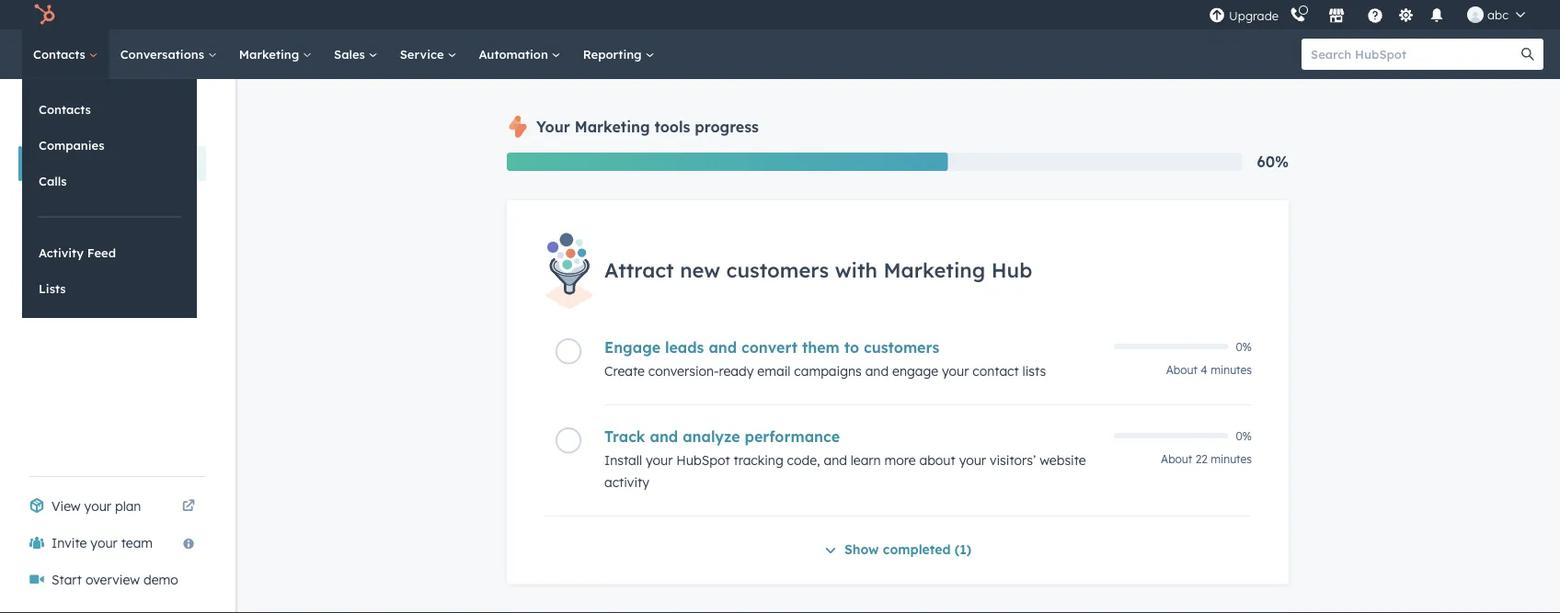 Task type: vqa. For each thing, say whether or not it's contained in the screenshot.
invite your team button
yes



Task type: locate. For each thing, give the bounding box(es) containing it.
learn
[[851, 453, 881, 469]]

1 vertical spatial minutes
[[1211, 453, 1252, 467]]

conversations
[[120, 46, 208, 62]]

marketing button
[[18, 146, 206, 181]]

conversations link
[[109, 29, 228, 79]]

0 horizontal spatial sales
[[29, 190, 61, 207]]

ready
[[719, 364, 754, 380]]

customers
[[727, 257, 829, 282], [864, 339, 940, 357]]

60%
[[1258, 153, 1289, 171]]

0 vertical spatial about
[[1167, 364, 1198, 378]]

activity feed
[[39, 245, 116, 260]]

4
[[1201, 364, 1208, 378]]

0 vertical spatial customers
[[727, 257, 829, 282]]

1 0% from the top
[[1236, 340, 1252, 354]]

customers right new
[[727, 257, 829, 282]]

2 0% from the top
[[1236, 430, 1252, 443]]

about 22 minutes
[[1161, 453, 1252, 467]]

to
[[845, 339, 860, 357]]

gary orlando image
[[1468, 6, 1484, 23]]

(cms)
[[82, 260, 118, 277]]

marketing left hub
[[884, 257, 986, 282]]

engage leads and convert them to customers button
[[605, 339, 1103, 357]]

minutes for engage leads and convert them to customers
[[1211, 364, 1252, 378]]

about left 4
[[1167, 364, 1198, 378]]

1 vertical spatial sales
[[29, 190, 61, 207]]

0 vertical spatial contacts link
[[22, 29, 109, 79]]

abc
[[1488, 7, 1509, 22]]

contacts up companies
[[39, 102, 91, 117]]

menu containing abc
[[1207, 0, 1539, 29]]

0 vertical spatial 0%
[[1236, 340, 1252, 354]]

your right engage on the bottom of page
[[942, 364, 969, 380]]

2 contacts link from the top
[[22, 92, 197, 127]]

and
[[709, 339, 737, 357], [866, 364, 889, 380], [650, 428, 678, 447], [824, 453, 847, 469]]

link opens in a new window image
[[182, 496, 195, 518]]

service up feed
[[92, 225, 137, 242]]

feed
[[87, 245, 116, 260]]

about 4 minutes
[[1167, 364, 1252, 378]]

1 horizontal spatial customers
[[864, 339, 940, 357]]

your marketing tools progress
[[537, 118, 759, 136]]

1 vertical spatial service
[[92, 225, 137, 242]]

activity
[[605, 475, 650, 491]]

about left the 22
[[1161, 453, 1193, 467]]

service right the sales link
[[400, 46, 448, 62]]

1 vertical spatial contacts link
[[22, 92, 197, 127]]

lists link
[[22, 271, 197, 306]]

companies link
[[22, 128, 197, 163]]

1 vertical spatial contacts
[[39, 102, 91, 117]]

0 vertical spatial sales
[[334, 46, 369, 62]]

install
[[605, 453, 642, 469]]

hubspot image
[[33, 4, 55, 26]]

1 horizontal spatial service
[[400, 46, 448, 62]]

invite
[[52, 536, 87, 552]]

marketplaces button
[[1318, 0, 1357, 29]]

plan
[[115, 499, 141, 515]]

start overview demo link
[[18, 562, 206, 599]]

contacts down hubspot 'link'
[[33, 46, 89, 62]]

0 vertical spatial service
[[400, 46, 448, 62]]

invite your team
[[52, 536, 153, 552]]

engage
[[605, 339, 661, 357]]

1 vertical spatial 0%
[[1236, 430, 1252, 443]]

1 vertical spatial about
[[1161, 453, 1193, 467]]

marketing up calls in the top of the page
[[29, 156, 91, 172]]

with
[[835, 257, 878, 282]]

help image
[[1368, 8, 1384, 25]]

0% up about 22 minutes
[[1236, 430, 1252, 443]]

about
[[920, 453, 956, 469]]

upgrade
[[1230, 8, 1279, 23]]

0 horizontal spatial service
[[92, 225, 137, 242]]

contacts link down hubspot 'link'
[[22, 29, 109, 79]]

activity
[[39, 245, 84, 260]]

view
[[52, 499, 81, 515]]

1 vertical spatial customers
[[864, 339, 940, 357]]

your inside engage leads and convert them to customers create conversion-ready email campaigns and engage your contact lists
[[942, 364, 969, 380]]

contacts link up companies link
[[22, 92, 197, 127]]

completed
[[883, 542, 951, 558]]

upgrade image
[[1209, 8, 1226, 24]]

0%
[[1236, 340, 1252, 354], [1236, 430, 1252, 443]]

and down track and analyze performance button
[[824, 453, 847, 469]]

1 horizontal spatial sales
[[334, 46, 369, 62]]

your left 'team' on the left of page
[[91, 536, 118, 552]]

email
[[758, 364, 791, 380]]

sales right marketing link
[[334, 46, 369, 62]]

2 minutes from the top
[[1211, 453, 1252, 467]]

marketing
[[239, 46, 303, 62], [575, 118, 650, 136], [29, 156, 91, 172], [884, 257, 986, 282]]

sales link
[[323, 29, 389, 79]]

settings image
[[1398, 8, 1415, 24]]

user
[[29, 111, 71, 134]]

sales
[[334, 46, 369, 62], [29, 190, 61, 207]]

0% up "about 4 minutes"
[[1236, 340, 1252, 354]]

sales inside button
[[29, 190, 61, 207]]

contacts
[[33, 46, 89, 62], [39, 102, 91, 117]]

activity feed link
[[22, 236, 197, 271]]

about for engage leads and convert them to customers
[[1167, 364, 1198, 378]]

service
[[400, 46, 448, 62], [92, 225, 137, 242]]

customer service
[[29, 225, 137, 242]]

tracking
[[734, 453, 784, 469]]

sales button
[[18, 181, 206, 216]]

customers up engage on the bottom of page
[[864, 339, 940, 357]]

team
[[121, 536, 153, 552]]

about
[[1167, 364, 1198, 378], [1161, 453, 1193, 467]]

menu
[[1207, 0, 1539, 29]]

invite your team button
[[18, 525, 206, 562]]

abc button
[[1457, 0, 1537, 29]]

minutes right the 22
[[1211, 453, 1252, 467]]

website (cms) button
[[18, 251, 206, 286]]

your
[[942, 364, 969, 380], [646, 453, 673, 469], [959, 453, 987, 469], [84, 499, 111, 515], [91, 536, 118, 552]]

your marketing tools progress progress bar
[[507, 153, 949, 171]]

sales down calls in the top of the page
[[29, 190, 61, 207]]

1 minutes from the top
[[1211, 364, 1252, 378]]

your inside "button"
[[91, 536, 118, 552]]

user guide views element
[[18, 79, 206, 286]]

lists
[[39, 281, 66, 296]]

0% for track and analyze performance
[[1236, 430, 1252, 443]]

contacts link
[[22, 29, 109, 79], [22, 92, 197, 127]]

minutes right 4
[[1211, 364, 1252, 378]]

marketing right your at left
[[575, 118, 650, 136]]

new
[[680, 257, 721, 282]]

0 vertical spatial minutes
[[1211, 364, 1252, 378]]



Task type: describe. For each thing, give the bounding box(es) containing it.
your right about
[[959, 453, 987, 469]]

and down engage leads and convert them to customers button
[[866, 364, 889, 380]]

track and analyze performance install your hubspot tracking code, and learn more about your visitors' website activity
[[605, 428, 1087, 491]]

reporting
[[583, 46, 646, 62]]

minutes for track and analyze performance
[[1211, 453, 1252, 467]]

help button
[[1360, 0, 1391, 29]]

view your plan link
[[18, 489, 206, 525]]

tools
[[655, 118, 691, 136]]

attract new customers with marketing hub
[[605, 257, 1033, 282]]

marketing left the sales link
[[239, 46, 303, 62]]

notifications image
[[1429, 8, 1446, 25]]

website
[[29, 260, 78, 277]]

show completed (1)
[[845, 542, 972, 558]]

convert
[[742, 339, 798, 357]]

visitors'
[[990, 453, 1037, 469]]

reporting link
[[572, 29, 666, 79]]

hubspot link
[[22, 4, 69, 26]]

attract
[[605, 257, 674, 282]]

contacts menu
[[22, 79, 197, 318]]

your
[[537, 118, 570, 136]]

website (cms)
[[29, 260, 118, 277]]

0 vertical spatial contacts
[[33, 46, 89, 62]]

them
[[802, 339, 840, 357]]

leads
[[665, 339, 704, 357]]

companies
[[39, 138, 104, 153]]

and right track
[[650, 428, 678, 447]]

contact
[[973, 364, 1019, 380]]

track and analyze performance button
[[605, 428, 1103, 447]]

engage
[[893, 364, 939, 380]]

about for track and analyze performance
[[1161, 453, 1193, 467]]

Search HubSpot search field
[[1302, 39, 1528, 70]]

search button
[[1513, 39, 1544, 70]]

conversion-
[[649, 364, 719, 380]]

demo
[[143, 572, 178, 589]]

engage leads and convert them to customers create conversion-ready email campaigns and engage your contact lists
[[605, 339, 1047, 380]]

analyze
[[683, 428, 741, 447]]

guide
[[77, 111, 131, 134]]

service inside the customer service button
[[92, 225, 137, 242]]

22
[[1196, 453, 1208, 467]]

progress
[[695, 118, 759, 136]]

start overview demo
[[52, 572, 178, 589]]

calling icon button
[[1283, 3, 1314, 27]]

marketing inside button
[[29, 156, 91, 172]]

customer
[[29, 225, 88, 242]]

search image
[[1522, 48, 1535, 61]]

more
[[885, 453, 916, 469]]

track
[[605, 428, 646, 447]]

customers inside engage leads and convert them to customers create conversion-ready email campaigns and engage your contact lists
[[864, 339, 940, 357]]

automation link
[[468, 29, 572, 79]]

and up ready
[[709, 339, 737, 357]]

settings link
[[1395, 5, 1418, 24]]

code,
[[787, 453, 820, 469]]

(1)
[[955, 542, 972, 558]]

view your plan
[[52, 499, 141, 515]]

user guide
[[29, 111, 131, 134]]

campaigns
[[795, 364, 862, 380]]

hub
[[992, 257, 1033, 282]]

customer service button
[[18, 216, 206, 251]]

0% for engage leads and convert them to customers
[[1236, 340, 1252, 354]]

calls
[[39, 173, 67, 189]]

website
[[1040, 453, 1087, 469]]

start
[[52, 572, 82, 589]]

show
[[845, 542, 879, 558]]

notifications button
[[1422, 0, 1453, 29]]

create
[[605, 364, 645, 380]]

marketplaces image
[[1329, 8, 1345, 25]]

calls link
[[22, 164, 197, 199]]

overview
[[86, 572, 140, 589]]

service inside service link
[[400, 46, 448, 62]]

your right install
[[646, 453, 673, 469]]

lists
[[1023, 364, 1047, 380]]

link opens in a new window image
[[182, 501, 195, 514]]

contacts inside menu
[[39, 102, 91, 117]]

performance
[[745, 428, 840, 447]]

marketing link
[[228, 29, 323, 79]]

0 horizontal spatial customers
[[727, 257, 829, 282]]

1 contacts link from the top
[[22, 29, 109, 79]]

calling icon image
[[1290, 7, 1307, 24]]

your left plan
[[84, 499, 111, 515]]

automation
[[479, 46, 552, 62]]

service link
[[389, 29, 468, 79]]

hubspot
[[677, 453, 730, 469]]

show completed (1) button
[[824, 539, 972, 563]]



